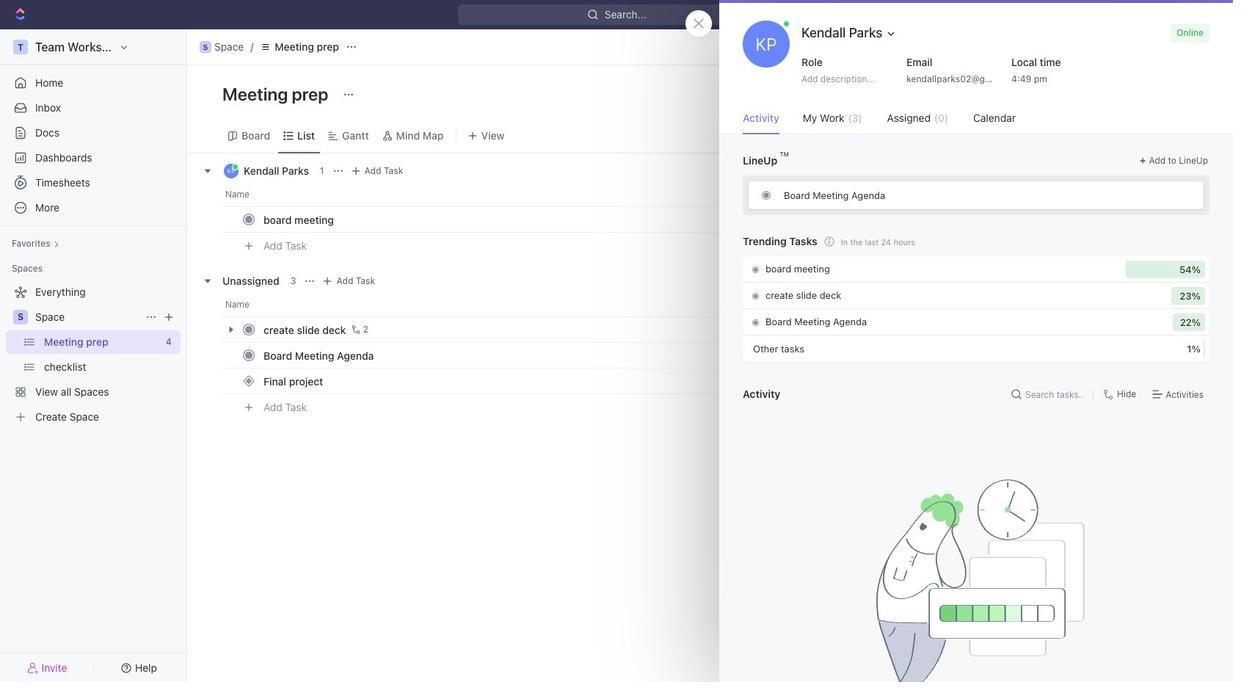 Task type: locate. For each thing, give the bounding box(es) containing it.
tree
[[6, 280, 181, 429]]

1 vertical spatial space, , element
[[13, 310, 28, 325]]

invite user image
[[27, 661, 39, 674]]

0 horizontal spatial space, , element
[[13, 310, 28, 325]]

space, , element
[[200, 41, 211, 53], [13, 310, 28, 325]]

1 horizontal spatial space, , element
[[200, 41, 211, 53]]



Task type: describe. For each thing, give the bounding box(es) containing it.
Search tasks.. text field
[[1026, 383, 1088, 405]]

0 vertical spatial space, , element
[[200, 41, 211, 53]]

team workspace, , element
[[13, 40, 28, 54]]

tree inside sidebar navigation
[[6, 280, 181, 429]]

sidebar navigation
[[0, 29, 190, 682]]

space, , element inside 'tree'
[[13, 310, 28, 325]]



Task type: vqa. For each thing, say whether or not it's contained in the screenshot.
the bottommost the Space, , 'element'
yes



